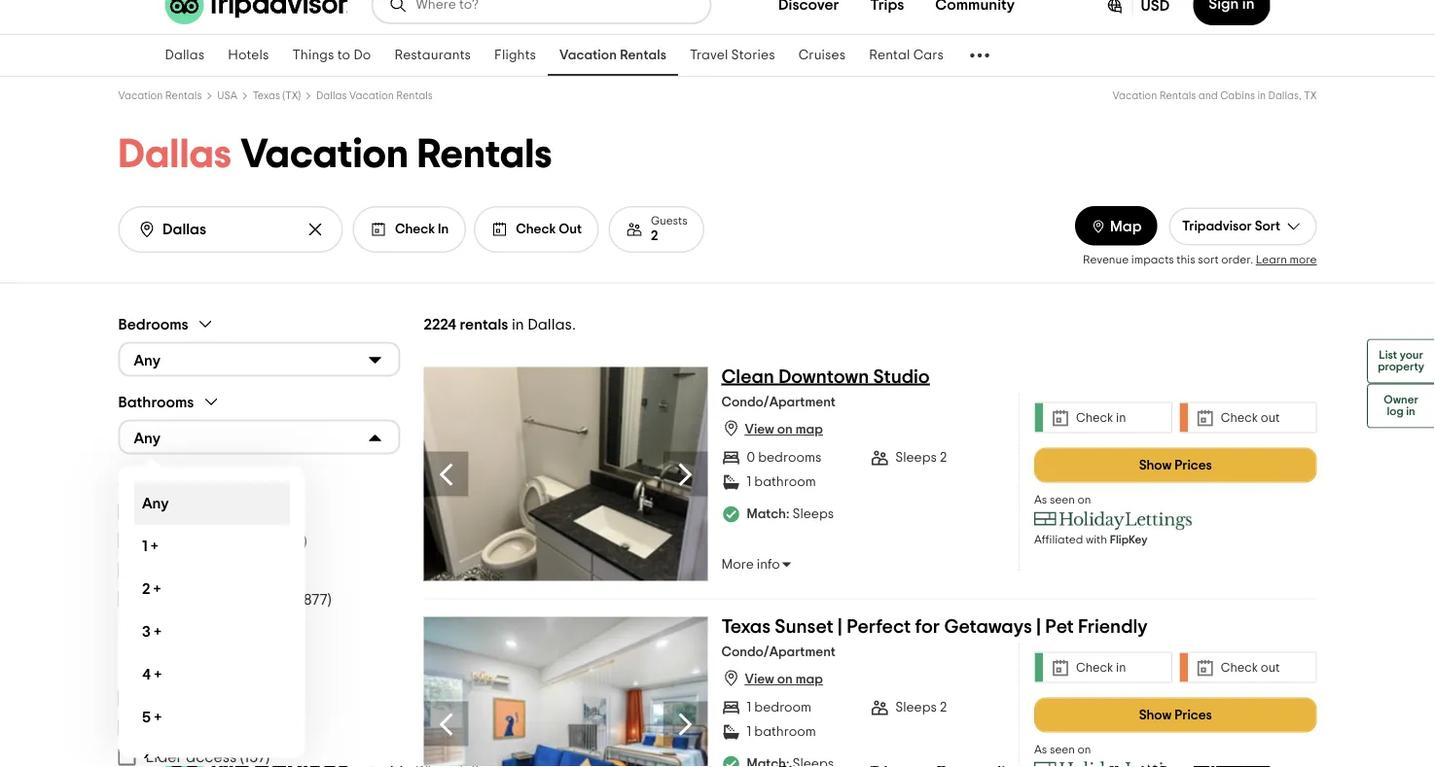 Task type: vqa. For each thing, say whether or not it's contained in the screenshot.
Texas Sunset | Perfect for Getaways | Pet Friendly's Prices
yes



Task type: describe. For each thing, give the bounding box(es) containing it.
(2084)
[[253, 505, 295, 520]]

1 | from the left
[[838, 617, 842, 637]]

restaurants
[[394, 49, 471, 62]]

clean downtown studio link
[[721, 367, 930, 395]]

list box inside group
[[118, 467, 305, 768]]

1 vertical spatial dallas vacation rentals
[[118, 134, 552, 175]]

1 bedroom
[[747, 701, 812, 715]]

things
[[292, 49, 334, 62]]

check in
[[395, 223, 449, 236]]

hotels link
[[216, 35, 281, 76]]

cruises
[[799, 49, 846, 62]]

Search search field
[[416, 0, 694, 14]]

view for bedrooms
[[745, 423, 774, 437]]

seen for clean downtown studio
[[1050, 495, 1075, 506]]

sunset
[[775, 617, 833, 637]]

as seen on for texas sunset | perfect for getaways | pet friendly
[[1034, 745, 1091, 757]]

texas for texas (tx)
[[253, 90, 280, 101]]

check out for clean downtown studio
[[1221, 412, 1280, 424]]

sleeps 2 for 0 bedrooms
[[895, 451, 947, 465]]

as for texas sunset | perfect for getaways | pet friendly
[[1034, 745, 1047, 757]]

show all button
[[118, 622, 176, 642]]

vacation down 'do'
[[349, 90, 394, 101]]

view on map for bedroom
[[745, 673, 823, 687]]

2224
[[424, 317, 456, 332]]

bathroom for bedrooms
[[754, 476, 816, 489]]

for
[[915, 617, 940, 637]]

sort
[[1198, 254, 1219, 266]]

check inside popup button
[[516, 223, 556, 236]]

map for 0 bedrooms
[[796, 423, 823, 437]]

conditioning
[[169, 534, 261, 549]]

check out
[[516, 223, 582, 236]]

things to do
[[292, 49, 371, 62]]

show prices for clean downtown studio
[[1139, 459, 1212, 472]]

flights link
[[483, 35, 548, 76]]

show for clean downtown studio
[[1139, 459, 1172, 472]]

any for any popup button
[[134, 353, 161, 368]]

(tx)
[[282, 90, 301, 101]]

other outdoor space (877)
[[145, 592, 331, 608]]

studio
[[873, 367, 930, 387]]

+ for 4 +
[[154, 667, 161, 683]]

check in button
[[353, 206, 466, 253]]

owner
[[1384, 395, 1419, 406]]

guests 2
[[651, 216, 688, 243]]

as for clean downtown studio
[[1034, 495, 1047, 506]]

downtown
[[779, 367, 869, 387]]

rentals
[[460, 317, 508, 332]]

menu containing internet or wifi (2084)
[[118, 498, 400, 614]]

suitability
[[118, 659, 189, 675]]

bedrooms
[[118, 317, 188, 332]]

vacation rentals and cabins in dallas, tx
[[1113, 90, 1317, 101]]

to
[[337, 49, 350, 62]]

2224 rentals in dallas.
[[424, 317, 576, 332]]

internet or wifi (2084)
[[145, 505, 295, 520]]

1 down 1 bedroom
[[747, 726, 751, 739]]

in inside owner log in
[[1406, 406, 1415, 418]]

2 | from the left
[[1036, 617, 1041, 637]]

rentals down 'dallas' link
[[165, 90, 202, 101]]

clean downtown studio, vacation rental in dallas image
[[424, 367, 708, 581]]

any for any dropdown button
[[134, 431, 161, 446]]

usa link
[[217, 90, 237, 101]]

rentals up in
[[417, 134, 552, 175]]

as seen on for clean downtown studio
[[1034, 495, 1091, 506]]

more
[[721, 558, 754, 572]]

elder
[[145, 750, 182, 765]]

affiliated with flipkey
[[1034, 535, 1148, 546]]

0 horizontal spatial vacation rentals
[[118, 90, 202, 101]]

order.
[[1221, 254, 1253, 266]]

3 +
[[142, 624, 161, 640]]

view for bedroom
[[745, 673, 774, 687]]

cars
[[913, 49, 944, 62]]

2 inside guests 2
[[651, 230, 658, 243]]

view on map button for bedroom
[[721, 669, 823, 688]]

sleeps for bedroom
[[895, 701, 937, 715]]

elder access (157)
[[145, 750, 270, 765]]

0 vertical spatial vacation rentals link
[[548, 35, 678, 76]]

holidaylettings.com logo image for texas sunset | perfect for getaways | pet friendly
[[1034, 761, 1193, 768]]

flights
[[494, 49, 536, 62]]

show prices button for clean downtown studio
[[1034, 448, 1317, 483]]

air
[[145, 534, 165, 549]]

show for texas sunset | perfect for getaways | pet friendly
[[1139, 709, 1172, 722]]

dallas.
[[527, 317, 576, 332]]

list
[[1379, 350, 1397, 361]]

sleeps 2 for 1 bedroom
[[895, 701, 947, 715]]

internet
[[145, 505, 201, 520]]

friendly
[[172, 721, 225, 736]]

group containing amenities
[[118, 470, 400, 642]]

condo/apartment for bedrooms
[[721, 396, 836, 410]]

+ for 5 +
[[154, 710, 161, 725]]

check out button
[[474, 206, 599, 253]]

5 +
[[142, 710, 161, 725]]

learn more link
[[1256, 254, 1317, 266]]

check inside 'popup button'
[[395, 223, 435, 236]]

Search search field
[[162, 220, 291, 239]]

log
[[1387, 406, 1404, 418]]

map
[[1110, 219, 1142, 235]]

dallas vacation rentals link
[[316, 90, 433, 101]]

search image for search search box
[[137, 220, 157, 239]]

learn
[[1256, 254, 1287, 266]]

bathrooms
[[118, 395, 194, 410]]

out for texas sunset | perfect for getaways | pet friendly
[[1261, 662, 1280, 674]]

0
[[747, 451, 755, 465]]

more
[[1290, 254, 1317, 266]]

texas sunset | perfect for getaways | pet friendly link
[[721, 617, 1148, 645]]

5
[[142, 710, 150, 725]]

flipkey
[[1110, 535, 1148, 546]]

+ for 1 +
[[150, 539, 158, 554]]

2 +
[[142, 581, 160, 597]]

show all
[[118, 624, 176, 640]]

rental cars link
[[857, 35, 956, 76]]

show inside button
[[118, 624, 156, 640]]

vacation down (tx)
[[240, 134, 409, 175]]

texas (tx) link
[[253, 90, 301, 101]]

match:
[[747, 507, 789, 521]]

more info
[[721, 558, 780, 572]]

revenue impacts this sort order. learn more
[[1083, 254, 1317, 266]]



Task type: locate. For each thing, give the bounding box(es) containing it.
map for 1 bedroom
[[796, 673, 823, 687]]

map button
[[1075, 206, 1157, 246]]

search image up restaurants link
[[389, 0, 408, 15]]

1 down the 0
[[747, 476, 751, 489]]

in
[[1258, 90, 1266, 101], [512, 317, 524, 332], [1406, 406, 1415, 418], [1116, 412, 1126, 424], [1116, 662, 1126, 674]]

1 holidaylettings.com logo image from the top
[[1034, 511, 1193, 531]]

check out for texas sunset | perfect for getaways | pet friendly
[[1221, 662, 1280, 674]]

air conditioning (2070)
[[145, 534, 307, 549]]

1 vertical spatial show prices
[[1139, 709, 1212, 722]]

2 show prices from the top
[[1139, 709, 1212, 722]]

check
[[395, 223, 435, 236], [516, 223, 556, 236], [1076, 412, 1113, 424], [1221, 412, 1258, 424], [1076, 662, 1113, 674], [1221, 662, 1258, 674]]

texas for texas sunset | perfect for getaways | pet friendly
[[721, 617, 771, 637]]

sleeps 2
[[895, 451, 947, 465], [895, 701, 947, 715]]

1 horizontal spatial |
[[1036, 617, 1041, 637]]

condo/apartment down clean
[[721, 396, 836, 410]]

1 horizontal spatial texas
[[721, 617, 771, 637]]

1 vertical spatial any
[[134, 431, 161, 446]]

1 view on map button from the top
[[721, 419, 823, 438]]

vacation rentals link down 'dallas' link
[[118, 90, 202, 101]]

other
[[145, 592, 187, 608]]

sleeps 2 down studio
[[895, 451, 947, 465]]

+ down internet
[[150, 539, 158, 554]]

any down the bedrooms
[[134, 353, 161, 368]]

vacation down 'dallas' link
[[118, 90, 163, 101]]

1 group from the top
[[118, 315, 400, 377]]

+ right 5
[[154, 710, 161, 725]]

2 condo/apartment from the top
[[721, 646, 836, 660]]

bathroom
[[754, 476, 816, 489], [754, 726, 816, 739]]

2 show prices button from the top
[[1034, 698, 1317, 733]]

None search field
[[373, 0, 710, 22]]

1 vertical spatial check out
[[1221, 662, 1280, 674]]

rentals inside 'link'
[[620, 49, 667, 62]]

0 vertical spatial sleeps
[[895, 451, 937, 465]]

0 vertical spatial dallas vacation rentals
[[316, 90, 433, 101]]

0 horizontal spatial |
[[838, 617, 842, 637]]

map
[[796, 423, 823, 437], [796, 673, 823, 687]]

1 bathroom for bedroom
[[747, 726, 816, 739]]

pet friendly (769)
[[145, 721, 261, 736]]

guests
[[651, 216, 688, 227]]

0 vertical spatial search image
[[389, 0, 408, 15]]

1 out from the top
[[1261, 412, 1280, 424]]

4
[[142, 667, 150, 683]]

group containing suitability
[[118, 657, 400, 768]]

2 vertical spatial dallas
[[118, 134, 232, 175]]

1 horizontal spatial pet
[[1045, 617, 1074, 637]]

0 vertical spatial texas
[[253, 90, 280, 101]]

2 bathroom from the top
[[754, 726, 816, 739]]

perfect
[[847, 617, 911, 637]]

0 vertical spatial out
[[1261, 412, 1280, 424]]

texas left (tx)
[[253, 90, 280, 101]]

0 vertical spatial show prices button
[[1034, 448, 1317, 483]]

1 show prices button from the top
[[1034, 448, 1317, 483]]

4 group from the top
[[118, 657, 400, 768]]

holidaylettings.com logo image
[[1034, 511, 1193, 531], [1034, 761, 1193, 768]]

1 vertical spatial 1 bathroom
[[747, 726, 816, 739]]

1 vertical spatial show
[[118, 624, 156, 640]]

0 vertical spatial holidaylettings.com logo image
[[1034, 511, 1193, 531]]

0 vertical spatial check in
[[1076, 412, 1126, 424]]

search image for search search field
[[389, 0, 408, 15]]

1 vertical spatial out
[[1261, 662, 1280, 674]]

1 bathroom down the bedroom at the bottom of the page
[[747, 726, 816, 739]]

0 vertical spatial as
[[1034, 495, 1047, 506]]

1 prices from the top
[[1175, 459, 1212, 472]]

with
[[1086, 535, 1107, 546]]

show prices button for texas sunset | perfect for getaways | pet friendly
[[1034, 698, 1317, 733]]

1 vertical spatial seen
[[1050, 745, 1075, 757]]

this
[[1177, 254, 1195, 266]]

check in
[[1076, 412, 1126, 424], [1076, 662, 1126, 674]]

bathroom down "0 bedrooms"
[[754, 476, 816, 489]]

2 seen from the top
[[1050, 745, 1075, 757]]

2 sleeps 2 from the top
[[895, 701, 947, 715]]

3 group from the top
[[118, 470, 400, 642]]

2 check out from the top
[[1221, 662, 1280, 674]]

on
[[777, 423, 793, 437], [1078, 495, 1091, 506], [777, 673, 793, 687], [1078, 745, 1091, 757]]

+ right 4
[[154, 667, 161, 683]]

sleeps for bedrooms
[[895, 451, 937, 465]]

group containing bedrooms
[[118, 315, 400, 377]]

or
[[205, 505, 220, 520]]

texas sunset | perfect for getaways | pet friendly, vacation rental in dallas image
[[424, 617, 708, 768]]

1 left the bedroom at the bottom of the page
[[747, 701, 751, 715]]

rentals
[[620, 49, 667, 62], [165, 90, 202, 101], [396, 90, 433, 101], [1160, 90, 1196, 101], [417, 134, 552, 175]]

any down bathrooms
[[134, 431, 161, 446]]

friendly
[[1078, 617, 1148, 637]]

0 horizontal spatial vacation rentals link
[[118, 90, 202, 101]]

| right getaways
[[1036, 617, 1041, 637]]

1 condo/apartment from the top
[[721, 396, 836, 410]]

0 vertical spatial any
[[134, 353, 161, 368]]

rental
[[869, 49, 910, 62]]

getaways
[[944, 617, 1032, 637]]

any
[[134, 353, 161, 368], [134, 431, 161, 446], [142, 496, 168, 511]]

1 map from the top
[[796, 423, 823, 437]]

1 1 bathroom from the top
[[747, 476, 816, 489]]

sleeps right match:
[[793, 507, 834, 521]]

1 vertical spatial holidaylettings.com logo image
[[1034, 761, 1193, 768]]

1 horizontal spatial vacation rentals
[[560, 49, 667, 62]]

rentals left and
[[1160, 90, 1196, 101]]

pet
[[1045, 617, 1074, 637], [145, 721, 169, 736]]

|
[[838, 617, 842, 637], [1036, 617, 1041, 637]]

0 vertical spatial condo/apartment
[[721, 396, 836, 410]]

list your property button
[[1367, 339, 1435, 384]]

1 vertical spatial prices
[[1175, 709, 1212, 722]]

2 prices from the top
[[1175, 709, 1212, 722]]

2 1 bathroom from the top
[[747, 726, 816, 739]]

vacation down search search field
[[560, 49, 617, 62]]

out for clean downtown studio
[[1261, 412, 1280, 424]]

1 vertical spatial show prices button
[[1034, 698, 1317, 733]]

travel stories link
[[678, 35, 787, 76]]

1 vertical spatial check in
[[1076, 662, 1126, 674]]

owner log in
[[1384, 395, 1419, 418]]

1 vertical spatial sleeps 2
[[895, 701, 947, 715]]

any button
[[118, 342, 400, 377]]

2 view from the top
[[745, 673, 774, 687]]

dallas link
[[153, 35, 216, 76]]

2 vertical spatial show
[[1139, 709, 1172, 722]]

revenue
[[1083, 254, 1129, 266]]

1 as seen on from the top
[[1034, 495, 1091, 506]]

0 vertical spatial show
[[1139, 459, 1172, 472]]

group containing bathrooms
[[118, 393, 400, 768]]

1 +
[[142, 539, 158, 554]]

view on map up "0 bedrooms"
[[745, 423, 823, 437]]

+ for 2 +
[[153, 581, 160, 597]]

dallas,
[[1268, 90, 1302, 101]]

bedroom
[[754, 701, 812, 715]]

0 vertical spatial view
[[745, 423, 774, 437]]

(157)
[[240, 750, 270, 765]]

0 vertical spatial 1 bathroom
[[747, 476, 816, 489]]

in
[[438, 223, 449, 236]]

0 vertical spatial map
[[796, 423, 823, 437]]

0 vertical spatial menu
[[118, 498, 400, 614]]

1 bathroom for bedrooms
[[747, 476, 816, 489]]

dallas right (tx)
[[316, 90, 347, 101]]

view on map for bedrooms
[[745, 423, 823, 437]]

texas
[[253, 90, 280, 101], [721, 617, 771, 637]]

1
[[747, 476, 751, 489], [142, 539, 147, 554], [747, 701, 751, 715], [747, 726, 751, 739]]

affiliated
[[1034, 535, 1083, 546]]

show prices for texas sunset | perfect for getaways | pet friendly
[[1139, 709, 1212, 722]]

bathroom for bedroom
[[754, 726, 816, 739]]

amenities
[[118, 472, 187, 488]]

2 check in from the top
[[1076, 662, 1126, 674]]

do
[[354, 49, 371, 62]]

search image
[[389, 0, 408, 15], [137, 220, 157, 239]]

restaurants link
[[383, 35, 483, 76]]

any down the amenities
[[142, 496, 168, 511]]

list box
[[118, 467, 305, 768]]

texas left sunset
[[721, 617, 771, 637]]

+ for 3 +
[[153, 624, 161, 640]]

2 view on map from the top
[[745, 673, 823, 687]]

2 vertical spatial sleeps
[[895, 701, 937, 715]]

1 sleeps 2 from the top
[[895, 451, 947, 465]]

dallas down usa
[[118, 134, 232, 175]]

(877)
[[300, 592, 331, 608]]

1 vertical spatial view
[[745, 673, 774, 687]]

dallas left hotels
[[165, 49, 205, 62]]

out
[[559, 223, 582, 236]]

1 show prices from the top
[[1139, 459, 1212, 472]]

view up the 0
[[745, 423, 774, 437]]

travel
[[690, 49, 728, 62]]

0 horizontal spatial search image
[[137, 220, 157, 239]]

1 view on map from the top
[[745, 423, 823, 437]]

2 vertical spatial any
[[142, 496, 168, 511]]

as
[[1034, 495, 1047, 506], [1034, 745, 1047, 757]]

show prices button
[[1034, 448, 1317, 483], [1034, 698, 1317, 733]]

2 view on map button from the top
[[721, 669, 823, 688]]

1 horizontal spatial search image
[[389, 0, 408, 15]]

texas (tx)
[[253, 90, 301, 101]]

seen
[[1050, 495, 1075, 506], [1050, 745, 1075, 757]]

0 horizontal spatial texas
[[253, 90, 280, 101]]

prices for clean downtown studio
[[1175, 459, 1212, 472]]

pet left friendly
[[1045, 617, 1074, 637]]

match: sleeps
[[747, 507, 834, 521]]

show
[[1139, 459, 1172, 472], [118, 624, 156, 640], [1139, 709, 1172, 722]]

menu containing pet friendly (769)
[[118, 685, 400, 768]]

0 vertical spatial show prices
[[1139, 459, 1212, 472]]

access
[[186, 750, 237, 765]]

1 vertical spatial search image
[[137, 220, 157, 239]]

tripadvisor
[[1182, 220, 1252, 234]]

0 vertical spatial check out
[[1221, 412, 1280, 424]]

0 vertical spatial as seen on
[[1034, 495, 1091, 506]]

2 holidaylettings.com logo image from the top
[[1034, 761, 1193, 768]]

1 horizontal spatial vacation rentals link
[[548, 35, 678, 76]]

2 menu from the top
[[118, 685, 400, 768]]

map up the bedroom at the bottom of the page
[[796, 673, 823, 687]]

1 vertical spatial texas
[[721, 617, 771, 637]]

dallas vacation rentals
[[316, 90, 433, 101], [118, 134, 552, 175]]

0 vertical spatial bathroom
[[754, 476, 816, 489]]

rentals left travel
[[620, 49, 667, 62]]

tripadvisor image
[[165, 0, 348, 24]]

1 vertical spatial menu
[[118, 685, 400, 768]]

1 vertical spatial sleeps
[[793, 507, 834, 521]]

condo/apartment for bedroom
[[721, 646, 836, 660]]

2 as from the top
[[1034, 745, 1047, 757]]

any inside dropdown button
[[134, 431, 161, 446]]

1 vertical spatial as seen on
[[1034, 745, 1091, 757]]

1 vertical spatial dallas
[[316, 90, 347, 101]]

bedrooms
[[758, 451, 822, 465]]

holidaylettings.com logo image for clean downtown studio
[[1034, 511, 1193, 531]]

view on map
[[745, 423, 823, 437], [745, 673, 823, 687]]

2 map from the top
[[796, 673, 823, 687]]

impacts
[[1131, 254, 1174, 266]]

and
[[1198, 90, 1218, 101]]

0 vertical spatial dallas
[[165, 49, 205, 62]]

all
[[159, 624, 176, 640]]

0 vertical spatial view on map button
[[721, 419, 823, 438]]

check in for texas sunset | perfect for getaways | pet friendly
[[1076, 662, 1126, 674]]

vacation rentals down search search field
[[560, 49, 667, 62]]

+ up 3 +
[[153, 581, 160, 597]]

1 vertical spatial view on map button
[[721, 669, 823, 688]]

0 vertical spatial vacation rentals
[[560, 49, 667, 62]]

sort
[[1255, 220, 1280, 234]]

2 group from the top
[[118, 393, 400, 768]]

seen for texas sunset | perfect for getaways | pet friendly
[[1050, 745, 1075, 757]]

hotels
[[228, 49, 269, 62]]

1 menu from the top
[[118, 498, 400, 614]]

1 vertical spatial as
[[1034, 745, 1047, 757]]

pet up elder
[[145, 721, 169, 736]]

4 +
[[142, 667, 161, 683]]

1 as from the top
[[1034, 495, 1047, 506]]

3
[[142, 624, 150, 640]]

1 up the 2 +
[[142, 539, 147, 554]]

1 vertical spatial map
[[796, 673, 823, 687]]

dallas vacation rentals down dallas vacation rentals link
[[118, 134, 552, 175]]

wifi
[[223, 505, 249, 520]]

any inside popup button
[[134, 353, 161, 368]]

| right sunset
[[838, 617, 842, 637]]

vacation rentals down 'dallas' link
[[118, 90, 202, 101]]

view up 1 bedroom
[[745, 673, 774, 687]]

sleeps down texas sunset | perfect for getaways | pet friendly link
[[895, 701, 937, 715]]

prices for texas sunset | perfect for getaways | pet friendly
[[1175, 709, 1212, 722]]

dallas vacation rentals down 'do'
[[316, 90, 433, 101]]

sleeps
[[895, 451, 937, 465], [793, 507, 834, 521], [895, 701, 937, 715]]

condo/apartment
[[721, 396, 836, 410], [721, 646, 836, 660]]

1 vertical spatial bathroom
[[754, 726, 816, 739]]

1 vertical spatial condo/apartment
[[721, 646, 836, 660]]

view on map up the bedroom at the bottom of the page
[[745, 673, 823, 687]]

rentals down restaurants link
[[396, 90, 433, 101]]

clean
[[721, 367, 774, 387]]

(2070)
[[264, 534, 307, 549]]

2 as seen on from the top
[[1034, 745, 1091, 757]]

cruises link
[[787, 35, 857, 76]]

check in for clean downtown studio
[[1076, 412, 1126, 424]]

vacation rentals link down search search field
[[548, 35, 678, 76]]

search image left search search box
[[137, 220, 157, 239]]

1 vertical spatial vacation rentals
[[118, 90, 202, 101]]

list box containing any
[[118, 467, 305, 768]]

view on map button up 1 bedroom
[[721, 669, 823, 688]]

+ right 3
[[153, 624, 161, 640]]

1 seen from the top
[[1050, 495, 1075, 506]]

0 vertical spatial sleeps 2
[[895, 451, 947, 465]]

1 vertical spatial pet
[[145, 721, 169, 736]]

1 bathroom from the top
[[754, 476, 816, 489]]

0 vertical spatial view on map
[[745, 423, 823, 437]]

group
[[118, 315, 400, 377], [118, 393, 400, 768], [118, 470, 400, 642], [118, 657, 400, 768]]

show prices
[[1139, 459, 1212, 472], [1139, 709, 1212, 722]]

list your property
[[1378, 350, 1424, 373]]

0 vertical spatial seen
[[1050, 495, 1075, 506]]

condo/apartment down sunset
[[721, 646, 836, 660]]

map up bedrooms
[[796, 423, 823, 437]]

any button
[[118, 420, 400, 455]]

menu
[[118, 498, 400, 614], [118, 685, 400, 768]]

0 horizontal spatial pet
[[145, 721, 169, 736]]

(769)
[[229, 721, 261, 736]]

1 vertical spatial view on map
[[745, 673, 823, 687]]

clear image
[[306, 220, 325, 239]]

sleeps 2 down texas sunset | perfect for getaways | pet friendly link
[[895, 701, 947, 715]]

vacation left and
[[1113, 90, 1157, 101]]

1 bathroom down "0 bedrooms"
[[747, 476, 816, 489]]

bathroom down the bedroom at the bottom of the page
[[754, 726, 816, 739]]

view on map button up "0 bedrooms"
[[721, 419, 823, 438]]

as seen on
[[1034, 495, 1091, 506], [1034, 745, 1091, 757]]

1 check out from the top
[[1221, 412, 1280, 424]]

0 vertical spatial pet
[[1045, 617, 1074, 637]]

0 vertical spatial prices
[[1175, 459, 1212, 472]]

2 out from the top
[[1261, 662, 1280, 674]]

sleeps down studio
[[895, 451, 937, 465]]

1 vertical spatial vacation rentals link
[[118, 90, 202, 101]]

things to do link
[[281, 35, 383, 76]]

info
[[757, 558, 780, 572]]

view on map button for bedrooms
[[721, 419, 823, 438]]

1 view from the top
[[745, 423, 774, 437]]

1 check in from the top
[[1076, 412, 1126, 424]]

0 bedrooms
[[747, 451, 822, 465]]

cabins
[[1220, 90, 1255, 101]]

tx
[[1304, 90, 1317, 101]]



